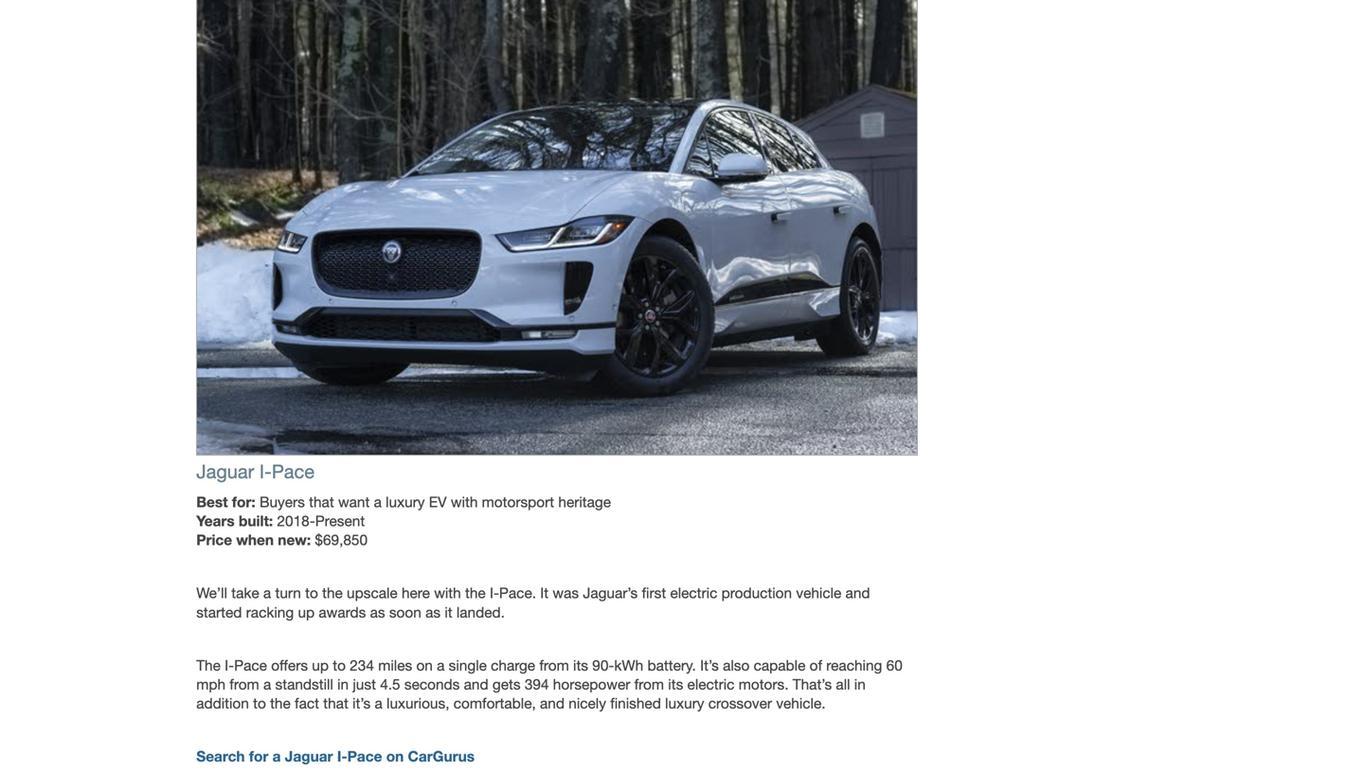 Task type: describe. For each thing, give the bounding box(es) containing it.
years
[[196, 512, 235, 530]]

a up seconds
[[437, 657, 445, 674]]

with for built:
[[451, 494, 478, 511]]

price
[[196, 531, 232, 549]]

search
[[196, 748, 245, 765]]

best for: buyers that want a luxury ev with motorsport heritage years built: 2018-present price when new: $69,850
[[196, 493, 611, 549]]

1 vertical spatial and
[[464, 676, 489, 693]]

394
[[525, 676, 549, 693]]

was
[[553, 585, 579, 602]]

motors.
[[739, 676, 789, 693]]

luxury inside 'best for: buyers that want a luxury ev with motorsport heritage years built: 2018-present price when new: $69,850'
[[386, 494, 425, 511]]

1 horizontal spatial jaguar
[[285, 748, 333, 765]]

search for a jaguar i-pace on cargurus link
[[196, 748, 475, 765]]

capable
[[754, 657, 806, 674]]

buyers
[[260, 494, 305, 511]]

the i-pace offers up to 234 miles on a single charge from its 90-kwh battery. it's also capable of reaching 60 mph from a standstill in just 4.5 seconds and gets 394 horsepower from its electric motors. that's all in addition to the fact that it's a luxurious, comfortable, and nicely finished luxury crossover vehicle.
[[196, 657, 903, 712]]

that's
[[793, 676, 832, 693]]

upscale
[[347, 585, 398, 602]]

heritage
[[558, 494, 611, 511]]

up inside the i-pace offers up to 234 miles on a single charge from its 90-kwh battery. it's also capable of reaching 60 mph from a standstill in just 4.5 seconds and gets 394 horsepower from its electric motors. that's all in addition to the fact that it's a luxurious, comfortable, and nicely finished luxury crossover vehicle.
[[312, 657, 329, 674]]

just
[[353, 676, 376, 693]]

a right for
[[273, 748, 281, 765]]

cargurus
[[408, 748, 475, 765]]

electric inside the i-pace offers up to 234 miles on a single charge from its 90-kwh battery. it's also capable of reaching 60 mph from a standstill in just 4.5 seconds and gets 394 horsepower from its electric motors. that's all in addition to the fact that it's a luxurious, comfortable, and nicely finished luxury crossover vehicle.
[[687, 676, 735, 693]]

we'll take a turn to the upscale here with the i-pace. it was jaguar's first electric production vehicle and started racking up awards as soon as it landed.
[[196, 585, 870, 621]]

miles
[[378, 657, 412, 674]]

addition
[[196, 695, 249, 712]]

single
[[449, 657, 487, 674]]

luxury inside the i-pace offers up to 234 miles on a single charge from its 90-kwh battery. it's also capable of reaching 60 mph from a standstill in just 4.5 seconds and gets 394 horsepower from its electric motors. that's all in addition to the fact that it's a luxurious, comfortable, and nicely finished luxury crossover vehicle.
[[665, 695, 704, 712]]

2019 jaguar i-pace preview summaryimage image
[[196, 0, 918, 456]]

mph
[[196, 676, 226, 693]]

i- inside we'll take a turn to the upscale here with the i-pace. it was jaguar's first electric production vehicle and started racking up awards as soon as it landed.
[[490, 585, 499, 602]]

1 horizontal spatial and
[[540, 695, 565, 712]]

a inside we'll take a turn to the upscale here with the i-pace. it was jaguar's first electric production vehicle and started racking up awards as soon as it landed.
[[263, 585, 271, 602]]

and inside we'll take a turn to the upscale here with the i-pace. it was jaguar's first electric production vehicle and started racking up awards as soon as it landed.
[[846, 585, 870, 602]]

search for a jaguar i-pace on cargurus
[[196, 748, 475, 765]]

it
[[445, 604, 453, 621]]

the inside the i-pace offers up to 234 miles on a single charge from its 90-kwh battery. it's also capable of reaching 60 mph from a standstill in just 4.5 seconds and gets 394 horsepower from its electric motors. that's all in addition to the fact that it's a luxurious, comfortable, and nicely finished luxury crossover vehicle.
[[270, 695, 291, 712]]

0 horizontal spatial to
[[253, 695, 266, 712]]

jaguar's
[[583, 585, 638, 602]]

soon
[[389, 604, 421, 621]]

1 in from the left
[[337, 676, 349, 693]]

a down offers
[[263, 676, 271, 693]]

turn
[[275, 585, 301, 602]]

2 horizontal spatial from
[[634, 676, 664, 693]]

1 vertical spatial its
[[668, 676, 683, 693]]

jaguar i-pace
[[196, 460, 315, 483]]

0 horizontal spatial its
[[573, 657, 588, 674]]

present
[[315, 513, 365, 530]]

when
[[236, 531, 274, 549]]

1 as from the left
[[370, 604, 385, 621]]

0 horizontal spatial on
[[386, 748, 404, 765]]

want
[[338, 494, 370, 511]]

1 horizontal spatial the
[[322, 585, 343, 602]]

2 horizontal spatial the
[[465, 585, 486, 602]]

4.5
[[380, 676, 400, 693]]

take
[[231, 585, 259, 602]]

here
[[402, 585, 430, 602]]

first
[[642, 585, 666, 602]]

1 vertical spatial to
[[333, 657, 346, 674]]

pace for jaguar
[[272, 460, 315, 483]]

seconds
[[404, 676, 460, 693]]

battery.
[[648, 657, 696, 674]]

0 vertical spatial jaguar
[[196, 460, 254, 483]]

landed.
[[457, 604, 505, 621]]

best
[[196, 493, 228, 511]]

to inside we'll take a turn to the upscale here with the i-pace. it was jaguar's first electric production vehicle and started racking up awards as soon as it landed.
[[305, 585, 318, 602]]

it's
[[700, 657, 719, 674]]

for
[[249, 748, 268, 765]]



Task type: locate. For each thing, give the bounding box(es) containing it.
the up landed.
[[465, 585, 486, 602]]

0 vertical spatial luxury
[[386, 494, 425, 511]]

1 horizontal spatial as
[[425, 604, 441, 621]]

luxurious,
[[387, 695, 450, 712]]

jaguar up best
[[196, 460, 254, 483]]

to
[[305, 585, 318, 602], [333, 657, 346, 674], [253, 695, 266, 712]]

1 vertical spatial luxury
[[665, 695, 704, 712]]

1 vertical spatial on
[[386, 748, 404, 765]]

kwh
[[614, 657, 644, 674]]

luxury
[[386, 494, 425, 511], [665, 695, 704, 712]]

to left the 234 at the left bottom
[[333, 657, 346, 674]]

from
[[539, 657, 569, 674], [230, 676, 259, 693], [634, 676, 664, 693]]

in
[[337, 676, 349, 693], [854, 676, 866, 693]]

1 vertical spatial electric
[[687, 676, 735, 693]]

as down the upscale
[[370, 604, 385, 621]]

its
[[573, 657, 588, 674], [668, 676, 683, 693]]

ev
[[429, 494, 447, 511]]

0 horizontal spatial luxury
[[386, 494, 425, 511]]

racking
[[246, 604, 294, 621]]

pace for the
[[234, 657, 267, 674]]

the up awards
[[322, 585, 343, 602]]

luxury left ev
[[386, 494, 425, 511]]

with right ev
[[451, 494, 478, 511]]

2 as from the left
[[425, 604, 441, 621]]

horsepower
[[553, 676, 630, 693]]

2 horizontal spatial to
[[333, 657, 346, 674]]

0 vertical spatial on
[[416, 657, 433, 674]]

pace inside the i-pace offers up to 234 miles on a single charge from its 90-kwh battery. it's also capable of reaching 60 mph from a standstill in just 4.5 seconds and gets 394 horsepower from its electric motors. that's all in addition to the fact that it's a luxurious, comfortable, and nicely finished luxury crossover vehicle.
[[234, 657, 267, 674]]

gets
[[493, 676, 521, 693]]

that inside 'best for: buyers that want a luxury ev with motorsport heritage years built: 2018-present price when new: $69,850'
[[309, 494, 334, 511]]

1 vertical spatial with
[[434, 585, 461, 602]]

0 horizontal spatial from
[[230, 676, 259, 693]]

and down 394
[[540, 695, 565, 712]]

vehicle
[[796, 585, 842, 602]]

for:
[[232, 493, 256, 511]]

90-
[[592, 657, 614, 674]]

standstill
[[275, 676, 333, 693]]

and
[[846, 585, 870, 602], [464, 676, 489, 693], [540, 695, 565, 712]]

as
[[370, 604, 385, 621], [425, 604, 441, 621]]

on
[[416, 657, 433, 674], [386, 748, 404, 765]]

1 horizontal spatial in
[[854, 676, 866, 693]]

electric inside we'll take a turn to the upscale here with the i-pace. it was jaguar's first electric production vehicle and started racking up awards as soon as it landed.
[[670, 585, 718, 602]]

the
[[322, 585, 343, 602], [465, 585, 486, 602], [270, 695, 291, 712]]

in left just
[[337, 676, 349, 693]]

its down battery.
[[668, 676, 683, 693]]

in right "all"
[[854, 676, 866, 693]]

that
[[309, 494, 334, 511], [323, 695, 348, 712]]

1 horizontal spatial luxury
[[665, 695, 704, 712]]

0 horizontal spatial jaguar
[[196, 460, 254, 483]]

2 vertical spatial to
[[253, 695, 266, 712]]

2018-
[[277, 513, 315, 530]]

up
[[298, 604, 315, 621], [312, 657, 329, 674]]

also
[[723, 657, 750, 674]]

1 vertical spatial jaguar
[[285, 748, 333, 765]]

i-
[[259, 460, 272, 483], [490, 585, 499, 602], [225, 657, 234, 674], [337, 748, 347, 765]]

a right it's
[[375, 695, 383, 712]]

new:
[[278, 531, 311, 549]]

from up addition in the left bottom of the page
[[230, 676, 259, 693]]

all
[[836, 676, 850, 693]]

2 horizontal spatial pace
[[347, 748, 382, 765]]

it
[[540, 585, 549, 602]]

a up racking
[[263, 585, 271, 602]]

and right vehicle
[[846, 585, 870, 602]]

the
[[196, 657, 221, 674]]

0 vertical spatial with
[[451, 494, 478, 511]]

0 horizontal spatial in
[[337, 676, 349, 693]]

0 horizontal spatial pace
[[234, 657, 267, 674]]

a inside 'best for: buyers that want a luxury ev with motorsport heritage years built: 2018-present price when new: $69,850'
[[374, 494, 382, 511]]

electric
[[670, 585, 718, 602], [687, 676, 735, 693]]

to right addition in the left bottom of the page
[[253, 695, 266, 712]]

60
[[887, 657, 903, 674]]

offers
[[271, 657, 308, 674]]

0 vertical spatial that
[[309, 494, 334, 511]]

on left cargurus
[[386, 748, 404, 765]]

with
[[451, 494, 478, 511], [434, 585, 461, 602]]

pace.
[[499, 585, 536, 602]]

1 horizontal spatial pace
[[272, 460, 315, 483]]

vehicle.
[[776, 695, 826, 712]]

0 vertical spatial up
[[298, 604, 315, 621]]

0 vertical spatial and
[[846, 585, 870, 602]]

on inside the i-pace offers up to 234 miles on a single charge from its 90-kwh battery. it's also capable of reaching 60 mph from a standstill in just 4.5 seconds and gets 394 horsepower from its electric motors. that's all in addition to the fact that it's a luxurious, comfortable, and nicely finished luxury crossover vehicle.
[[416, 657, 433, 674]]

pace down it's
[[347, 748, 382, 765]]

1 vertical spatial that
[[323, 695, 348, 712]]

0 vertical spatial pace
[[272, 460, 315, 483]]

$69,850
[[315, 532, 368, 549]]

electric down it's
[[687, 676, 735, 693]]

0 horizontal spatial the
[[270, 695, 291, 712]]

started
[[196, 604, 242, 621]]

1 horizontal spatial from
[[539, 657, 569, 674]]

luxury down battery.
[[665, 695, 704, 712]]

as left it
[[425, 604, 441, 621]]

and down single
[[464, 676, 489, 693]]

i- inside the i-pace offers up to 234 miles on a single charge from its 90-kwh battery. it's also capable of reaching 60 mph from a standstill in just 4.5 seconds and gets 394 horsepower from its electric motors. that's all in addition to the fact that it's a luxurious, comfortable, and nicely finished luxury crossover vehicle.
[[225, 657, 234, 674]]

from up 394
[[539, 657, 569, 674]]

the left fact
[[270, 695, 291, 712]]

from up finished
[[634, 676, 664, 693]]

with inside 'best for: buyers that want a luxury ev with motorsport heritage years built: 2018-present price when new: $69,850'
[[451, 494, 478, 511]]

we'll
[[196, 585, 227, 602]]

on up seconds
[[416, 657, 433, 674]]

pace left offers
[[234, 657, 267, 674]]

crossover
[[708, 695, 772, 712]]

1 horizontal spatial on
[[416, 657, 433, 674]]

1 horizontal spatial to
[[305, 585, 318, 602]]

up up "standstill"
[[312, 657, 329, 674]]

that up present
[[309, 494, 334, 511]]

it's
[[353, 695, 371, 712]]

2 vertical spatial pace
[[347, 748, 382, 765]]

electric right first
[[670, 585, 718, 602]]

1 vertical spatial pace
[[234, 657, 267, 674]]

with for it
[[434, 585, 461, 602]]

that left it's
[[323, 695, 348, 712]]

with up it
[[434, 585, 461, 602]]

0 horizontal spatial as
[[370, 604, 385, 621]]

1 horizontal spatial its
[[668, 676, 683, 693]]

jaguar
[[196, 460, 254, 483], [285, 748, 333, 765]]

0 vertical spatial its
[[573, 657, 588, 674]]

finished
[[610, 695, 661, 712]]

awards
[[319, 604, 366, 621]]

0 vertical spatial electric
[[670, 585, 718, 602]]

234
[[350, 657, 374, 674]]

of
[[810, 657, 822, 674]]

to right turn
[[305, 585, 318, 602]]

a
[[374, 494, 382, 511], [263, 585, 271, 602], [437, 657, 445, 674], [263, 676, 271, 693], [375, 695, 383, 712], [273, 748, 281, 765]]

0 vertical spatial to
[[305, 585, 318, 602]]

charge
[[491, 657, 535, 674]]

pace up "buyers"
[[272, 460, 315, 483]]

nicely
[[569, 695, 606, 712]]

reaching
[[827, 657, 882, 674]]

that inside the i-pace offers up to 234 miles on a single charge from its 90-kwh battery. it's also capable of reaching 60 mph from a standstill in just 4.5 seconds and gets 394 horsepower from its electric motors. that's all in addition to the fact that it's a luxurious, comfortable, and nicely finished luxury crossover vehicle.
[[323, 695, 348, 712]]

with inside we'll take a turn to the upscale here with the i-pace. it was jaguar's first electric production vehicle and started racking up awards as soon as it landed.
[[434, 585, 461, 602]]

its up horsepower on the left of the page
[[573, 657, 588, 674]]

2 in from the left
[[854, 676, 866, 693]]

comfortable,
[[454, 695, 536, 712]]

0 horizontal spatial and
[[464, 676, 489, 693]]

motorsport
[[482, 494, 554, 511]]

1 vertical spatial up
[[312, 657, 329, 674]]

fact
[[295, 695, 319, 712]]

a right want
[[374, 494, 382, 511]]

pace
[[272, 460, 315, 483], [234, 657, 267, 674], [347, 748, 382, 765]]

built:
[[239, 512, 273, 530]]

2 horizontal spatial and
[[846, 585, 870, 602]]

2 vertical spatial and
[[540, 695, 565, 712]]

up inside we'll take a turn to the upscale here with the i-pace. it was jaguar's first electric production vehicle and started racking up awards as soon as it landed.
[[298, 604, 315, 621]]

up down turn
[[298, 604, 315, 621]]

production
[[722, 585, 792, 602]]

jaguar right for
[[285, 748, 333, 765]]



Task type: vqa. For each thing, say whether or not it's contained in the screenshot.
the at corresponding to Lotus
no



